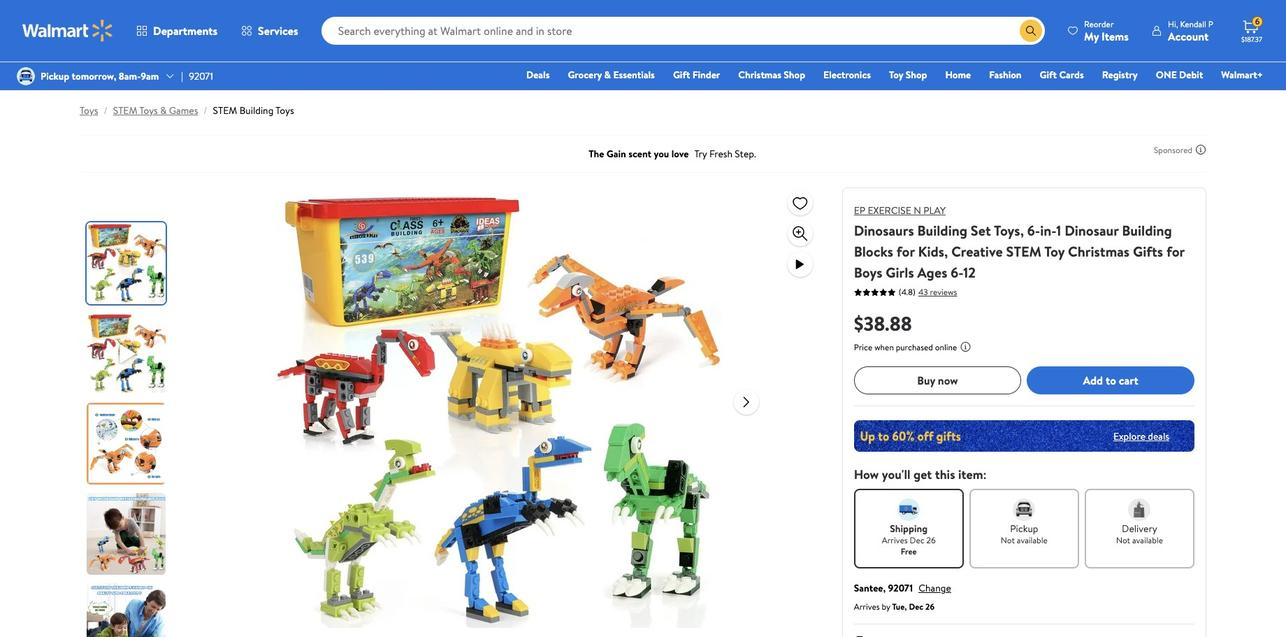 Task type: describe. For each thing, give the bounding box(es) containing it.
grocery & essentials link
[[562, 67, 662, 83]]

8am-
[[119, 69, 141, 83]]

$38.88
[[854, 310, 913, 337]]

pickup for not
[[1011, 522, 1039, 536]]

boys
[[854, 263, 883, 282]]

buy
[[918, 373, 936, 388]]

grocery
[[568, 68, 602, 82]]

3 toys from the left
[[276, 104, 294, 117]]

n
[[914, 204, 922, 218]]

0 vertical spatial christmas
[[739, 68, 782, 82]]

services button
[[229, 14, 310, 48]]

buy now button
[[854, 366, 1022, 394]]

$187.37
[[1242, 34, 1263, 44]]

gift finder link
[[667, 67, 727, 83]]

(4.8) 43 reviews
[[899, 286, 958, 298]]

explore
[[1114, 429, 1146, 443]]

0 horizontal spatial stem
[[113, 104, 137, 117]]

hi, kendall p account
[[1169, 18, 1214, 44]]

toy inside the ep exercise n play dinosaurs building set toys, 6-in-1 dinosaur building blocks for kids, creative stem toy christmas gifts for boys girls ages 6-12
[[1045, 242, 1065, 261]]

get
[[914, 466, 933, 483]]

legal information image
[[960, 341, 972, 352]]

1 horizontal spatial stem
[[213, 104, 237, 117]]

92071 for |
[[189, 69, 213, 83]]

dinosaurs building set toys, 6-in-1 dinosaur building blocks for kids, creative stem toy christmas gifts for boys girls ages 6-12 - image 2 of 7 image
[[87, 313, 169, 394]]

43
[[919, 286, 929, 298]]

walmart+ link
[[1216, 67, 1270, 83]]

item:
[[959, 466, 987, 483]]

pickup tomorrow, 8am-9am
[[41, 69, 159, 83]]

deals
[[527, 68, 550, 82]]

sponsored
[[1155, 144, 1193, 156]]

delivery not available
[[1117, 522, 1164, 546]]

shop for toy shop
[[906, 68, 928, 82]]

stem inside the ep exercise n play dinosaurs building set toys, 6-in-1 dinosaur building blocks for kids, creative stem toy christmas gifts for boys girls ages 6-12
[[1007, 242, 1042, 261]]

one debit
[[1157, 68, 1204, 82]]

| 92071
[[181, 69, 213, 83]]

stem toys & games link
[[113, 104, 198, 117]]

in-
[[1041, 221, 1057, 240]]

kendall
[[1181, 18, 1207, 30]]

santee, 92071 change arrives by tue, dec 26
[[854, 581, 952, 613]]

not for delivery
[[1117, 534, 1131, 546]]

0 horizontal spatial 6-
[[951, 263, 964, 282]]

2 horizontal spatial building
[[1123, 221, 1173, 240]]

search icon image
[[1026, 25, 1037, 36]]

available for pickup
[[1017, 534, 1048, 546]]

price
[[854, 341, 873, 353]]

creative
[[952, 242, 1003, 261]]

you'll
[[882, 466, 911, 483]]

6
[[1256, 16, 1260, 27]]

toys,
[[994, 221, 1025, 240]]

Walmart Site-Wide search field
[[321, 17, 1046, 45]]

gift finder
[[673, 68, 721, 82]]

now
[[938, 373, 959, 388]]

zoom image modal image
[[792, 225, 809, 242]]

change
[[919, 581, 952, 595]]

explore deals link
[[1108, 423, 1176, 449]]

registry link
[[1096, 67, 1145, 83]]

electronics link
[[818, 67, 878, 83]]

1 vertical spatial &
[[160, 104, 167, 117]]

1 / from the left
[[104, 104, 107, 117]]

not for pickup
[[1001, 534, 1015, 546]]

add to cart
[[1084, 373, 1139, 388]]

tomorrow,
[[72, 69, 116, 83]]

cards
[[1060, 68, 1085, 82]]

essentials
[[614, 68, 655, 82]]

set
[[971, 221, 992, 240]]

deals link
[[520, 67, 556, 83]]

p
[[1209, 18, 1214, 30]]

add to cart button
[[1028, 366, 1195, 394]]

my
[[1085, 28, 1100, 44]]

hi,
[[1169, 18, 1179, 30]]

by
[[882, 601, 891, 613]]

1 horizontal spatial 6-
[[1028, 221, 1041, 240]]

gift for gift cards
[[1040, 68, 1057, 82]]

girls
[[886, 263, 915, 282]]

1 horizontal spatial building
[[918, 221, 968, 240]]

this
[[936, 466, 956, 483]]

add to favorites list, dinosaurs building set toys, 6-in-1 dinosaur building blocks for kids, creative stem toy christmas gifts for boys girls ages 6-12 image
[[792, 194, 809, 212]]

dinosaurs building set toys, 6-in-1 dinosaur building blocks for kids, creative stem toy christmas gifts for boys girls ages 6-12 - image 4 of 7 image
[[87, 493, 169, 575]]

how you'll get this item:
[[854, 466, 987, 483]]

intent image for delivery image
[[1129, 499, 1151, 521]]

dec inside santee, 92071 change arrives by tue, dec 26
[[909, 601, 924, 613]]

available for delivery
[[1133, 534, 1164, 546]]

toy shop link
[[883, 67, 934, 83]]

shipping
[[891, 522, 928, 536]]

dinosaurs
[[854, 221, 915, 240]]

blocks
[[854, 242, 894, 261]]

how
[[854, 466, 879, 483]]

12
[[964, 263, 976, 282]]

pickup not available
[[1001, 522, 1048, 546]]

dinosaurs building set toys, 6-in-1 dinosaur building blocks for kids, creative stem toy christmas gifts for boys girls ages 6-12 - image 5 of 7 image
[[87, 583, 169, 637]]

0 horizontal spatial building
[[240, 104, 274, 117]]

grocery & essentials
[[568, 68, 655, 82]]

up to sixty percent off deals. shop now. image
[[854, 420, 1195, 452]]

arrives inside santee, 92071 change arrives by tue, dec 26
[[854, 601, 880, 613]]

fashion
[[990, 68, 1022, 82]]

toys link
[[80, 104, 98, 117]]

when
[[875, 341, 894, 353]]

1 toys from the left
[[80, 104, 98, 117]]

play
[[924, 204, 946, 218]]



Task type: locate. For each thing, give the bounding box(es) containing it.
walmart+
[[1222, 68, 1264, 82]]

6- up reviews
[[951, 263, 964, 282]]

1 vertical spatial arrives
[[854, 601, 880, 613]]

1 vertical spatial christmas
[[1069, 242, 1130, 261]]

debit
[[1180, 68, 1204, 82]]

0 horizontal spatial toy
[[890, 68, 904, 82]]

 image
[[17, 67, 35, 85]]

1 vertical spatial 26
[[926, 601, 935, 613]]

1 shop from the left
[[784, 68, 806, 82]]

2 toys from the left
[[139, 104, 158, 117]]

account
[[1169, 28, 1209, 44]]

available inside delivery not available
[[1133, 534, 1164, 546]]

gift left cards
[[1040, 68, 1057, 82]]

1 gift from the left
[[673, 68, 691, 82]]

pickup for tomorrow,
[[41, 69, 69, 83]]

gift cards
[[1040, 68, 1085, 82]]

arrives inside shipping arrives dec 26 free
[[882, 534, 908, 546]]

shop left electronics
[[784, 68, 806, 82]]

1 horizontal spatial gift
[[1040, 68, 1057, 82]]

available down intent image for pickup
[[1017, 534, 1048, 546]]

& inside "link"
[[605, 68, 611, 82]]

intent image for pickup image
[[1014, 499, 1036, 521]]

change button
[[919, 581, 952, 595]]

dec inside shipping arrives dec 26 free
[[910, 534, 925, 546]]

92071 up tue,
[[889, 581, 913, 595]]

/ right games
[[204, 104, 207, 117]]

2 / from the left
[[204, 104, 207, 117]]

2 shop from the left
[[906, 68, 928, 82]]

ad disclaimer and feedback image
[[1196, 144, 1207, 155]]

available
[[1017, 534, 1048, 546], [1133, 534, 1164, 546]]

92071 for santee,
[[889, 581, 913, 595]]

services
[[258, 23, 298, 38]]

9am
[[141, 69, 159, 83]]

intent image for shipping image
[[898, 499, 921, 521]]

tue,
[[893, 601, 907, 613]]

/ right toys link
[[104, 104, 107, 117]]

0 vertical spatial 92071
[[189, 69, 213, 83]]

stem down toys,
[[1007, 242, 1042, 261]]

arrives down santee,
[[854, 601, 880, 613]]

santee,
[[854, 581, 886, 595]]

home
[[946, 68, 972, 82]]

26 inside santee, 92071 change arrives by tue, dec 26
[[926, 601, 935, 613]]

1 horizontal spatial available
[[1133, 534, 1164, 546]]

1
[[1057, 221, 1062, 240]]

ep
[[854, 204, 866, 218]]

exercise
[[868, 204, 912, 218]]

kids,
[[919, 242, 949, 261]]

1 vertical spatial pickup
[[1011, 522, 1039, 536]]

stem right games
[[213, 104, 237, 117]]

92071 inside santee, 92071 change arrives by tue, dec 26
[[889, 581, 913, 595]]

6 $187.37
[[1242, 16, 1263, 44]]

1 horizontal spatial 92071
[[889, 581, 913, 595]]

0 horizontal spatial &
[[160, 104, 167, 117]]

reorder my items
[[1085, 18, 1129, 44]]

2 gift from the left
[[1040, 68, 1057, 82]]

deals
[[1149, 429, 1170, 443]]

92071
[[189, 69, 213, 83], [889, 581, 913, 595]]

1 available from the left
[[1017, 534, 1048, 546]]

available down intent image for delivery
[[1133, 534, 1164, 546]]

add
[[1084, 373, 1104, 388]]

26 inside shipping arrives dec 26 free
[[927, 534, 936, 546]]

1 horizontal spatial toys
[[139, 104, 158, 117]]

dinosaurs building set toys, 6-in-1 dinosaur building blocks for kids, creative stem toy christmas gifts for boys girls ages 6-12 - image 3 of 7 image
[[87, 403, 169, 485]]

reorder
[[1085, 18, 1114, 30]]

delivery
[[1123, 522, 1158, 536]]

one
[[1157, 68, 1178, 82]]

christmas right finder at the right top
[[739, 68, 782, 82]]

|
[[181, 69, 183, 83]]

0 horizontal spatial shop
[[784, 68, 806, 82]]

1 horizontal spatial pickup
[[1011, 522, 1039, 536]]

shipping arrives dec 26 free
[[882, 522, 936, 557]]

1 horizontal spatial shop
[[906, 68, 928, 82]]

dinosaurs building set toys, 6-in-1 dinosaur building blocks for kids, creative stem toy christmas gifts for boys girls ages 6-12 image
[[275, 187, 723, 635]]

0 horizontal spatial gift
[[673, 68, 691, 82]]

not down intent image for pickup
[[1001, 534, 1015, 546]]

2 not from the left
[[1117, 534, 1131, 546]]

for
[[897, 242, 915, 261], [1167, 242, 1185, 261]]

next media item image
[[738, 393, 755, 410]]

christmas shop
[[739, 68, 806, 82]]

christmas down 'dinosaur'
[[1069, 242, 1130, 261]]

explore deals
[[1114, 429, 1170, 443]]

0 horizontal spatial /
[[104, 104, 107, 117]]

arrives
[[882, 534, 908, 546], [854, 601, 880, 613]]

0 horizontal spatial available
[[1017, 534, 1048, 546]]

0 vertical spatial dec
[[910, 534, 925, 546]]

2 horizontal spatial toys
[[276, 104, 294, 117]]

1 vertical spatial 6-
[[951, 263, 964, 282]]

26 right free
[[927, 534, 936, 546]]

dinosaur
[[1065, 221, 1119, 240]]

not down intent image for delivery
[[1117, 534, 1131, 546]]

1 horizontal spatial arrives
[[882, 534, 908, 546]]

2 horizontal spatial stem
[[1007, 242, 1042, 261]]

toy shop
[[890, 68, 928, 82]]

departments
[[153, 23, 218, 38]]

gift
[[673, 68, 691, 82], [1040, 68, 1057, 82]]

0 horizontal spatial for
[[897, 242, 915, 261]]

pickup down intent image for pickup
[[1011, 522, 1039, 536]]

1 vertical spatial dec
[[909, 601, 924, 613]]

0 vertical spatial 26
[[927, 534, 936, 546]]

&
[[605, 68, 611, 82], [160, 104, 167, 117]]

& left games
[[160, 104, 167, 117]]

registry
[[1103, 68, 1138, 82]]

arrives down the intent image for shipping
[[882, 534, 908, 546]]

fashion link
[[983, 67, 1028, 83]]

for right "gifts" at the top right of the page
[[1167, 242, 1185, 261]]

0 horizontal spatial arrives
[[854, 601, 880, 613]]

1 horizontal spatial not
[[1117, 534, 1131, 546]]

dec down the intent image for shipping
[[910, 534, 925, 546]]

pickup inside the pickup not available
[[1011, 522, 1039, 536]]

ep exercise n play link
[[854, 204, 946, 218]]

finder
[[693, 68, 721, 82]]

0 vertical spatial 6-
[[1028, 221, 1041, 240]]

items
[[1102, 28, 1129, 44]]

1 horizontal spatial &
[[605, 68, 611, 82]]

1 vertical spatial 92071
[[889, 581, 913, 595]]

reviews
[[931, 286, 958, 298]]

stem down "8am-"
[[113, 104, 137, 117]]

gift cards link
[[1034, 67, 1091, 83]]

92071 right |
[[189, 69, 213, 83]]

1 horizontal spatial for
[[1167, 242, 1185, 261]]

games
[[169, 104, 198, 117]]

one debit link
[[1150, 67, 1210, 83]]

(4.8)
[[899, 286, 916, 298]]

gift inside gift finder link
[[673, 68, 691, 82]]

christmas shop link
[[732, 67, 812, 83]]

not inside the pickup not available
[[1001, 534, 1015, 546]]

cart
[[1120, 373, 1139, 388]]

view video image
[[792, 256, 809, 273]]

1 horizontal spatial /
[[204, 104, 207, 117]]

6- right toys,
[[1028, 221, 1041, 240]]

for up girls
[[897, 242, 915, 261]]

0 vertical spatial toy
[[890, 68, 904, 82]]

0 horizontal spatial 92071
[[189, 69, 213, 83]]

0 vertical spatial &
[[605, 68, 611, 82]]

purchased
[[896, 341, 934, 353]]

christmas inside the ep exercise n play dinosaurs building set toys, 6-in-1 dinosaur building blocks for kids, creative stem toy christmas gifts for boys girls ages 6-12
[[1069, 242, 1130, 261]]

pickup
[[41, 69, 69, 83], [1011, 522, 1039, 536]]

0 vertical spatial arrives
[[882, 534, 908, 546]]

shop left 'home' link
[[906, 68, 928, 82]]

pickup left tomorrow,
[[41, 69, 69, 83]]

& right grocery
[[605, 68, 611, 82]]

26
[[927, 534, 936, 546], [926, 601, 935, 613]]

walmart image
[[22, 20, 113, 42]]

departments button
[[124, 14, 229, 48]]

dec
[[910, 534, 925, 546], [909, 601, 924, 613]]

ep exercise n play dinosaurs building set toys, 6-in-1 dinosaur building blocks for kids, creative stem toy christmas gifts for boys girls ages 6-12
[[854, 204, 1185, 282]]

shop
[[784, 68, 806, 82], [906, 68, 928, 82]]

1 for from the left
[[897, 242, 915, 261]]

price when purchased online
[[854, 341, 958, 353]]

6-
[[1028, 221, 1041, 240], [951, 263, 964, 282]]

dec right tue,
[[909, 601, 924, 613]]

1 horizontal spatial christmas
[[1069, 242, 1130, 261]]

2 for from the left
[[1167, 242, 1185, 261]]

1 vertical spatial toy
[[1045, 242, 1065, 261]]

26 down "change"
[[926, 601, 935, 613]]

0 vertical spatial pickup
[[41, 69, 69, 83]]

gift for gift finder
[[673, 68, 691, 82]]

online
[[936, 341, 958, 353]]

toys / stem toys & games / stem building toys
[[80, 104, 294, 117]]

toy down 1
[[1045, 242, 1065, 261]]

2 available from the left
[[1133, 534, 1164, 546]]

available inside the pickup not available
[[1017, 534, 1048, 546]]

0 horizontal spatial pickup
[[41, 69, 69, 83]]

free
[[901, 546, 917, 557]]

1 not from the left
[[1001, 534, 1015, 546]]

gift inside gift cards link
[[1040, 68, 1057, 82]]

toy right electronics link
[[890, 68, 904, 82]]

0 horizontal spatial toys
[[80, 104, 98, 117]]

Search search field
[[321, 17, 1046, 45]]

1 horizontal spatial toy
[[1045, 242, 1065, 261]]

not inside delivery not available
[[1117, 534, 1131, 546]]

dinosaurs building set toys, 6-in-1 dinosaur building blocks for kids, creative stem toy christmas gifts for boys girls ages 6-12 - image 1 of 7 image
[[87, 222, 169, 304]]

0 horizontal spatial not
[[1001, 534, 1015, 546]]

christmas
[[739, 68, 782, 82], [1069, 242, 1130, 261]]

not
[[1001, 534, 1015, 546], [1117, 534, 1131, 546]]

shop for christmas shop
[[784, 68, 806, 82]]

0 horizontal spatial christmas
[[739, 68, 782, 82]]

gifts
[[1134, 242, 1164, 261]]

gift left finder at the right top
[[673, 68, 691, 82]]

buy now
[[918, 373, 959, 388]]



Task type: vqa. For each thing, say whether or not it's contained in the screenshot.
related pages
no



